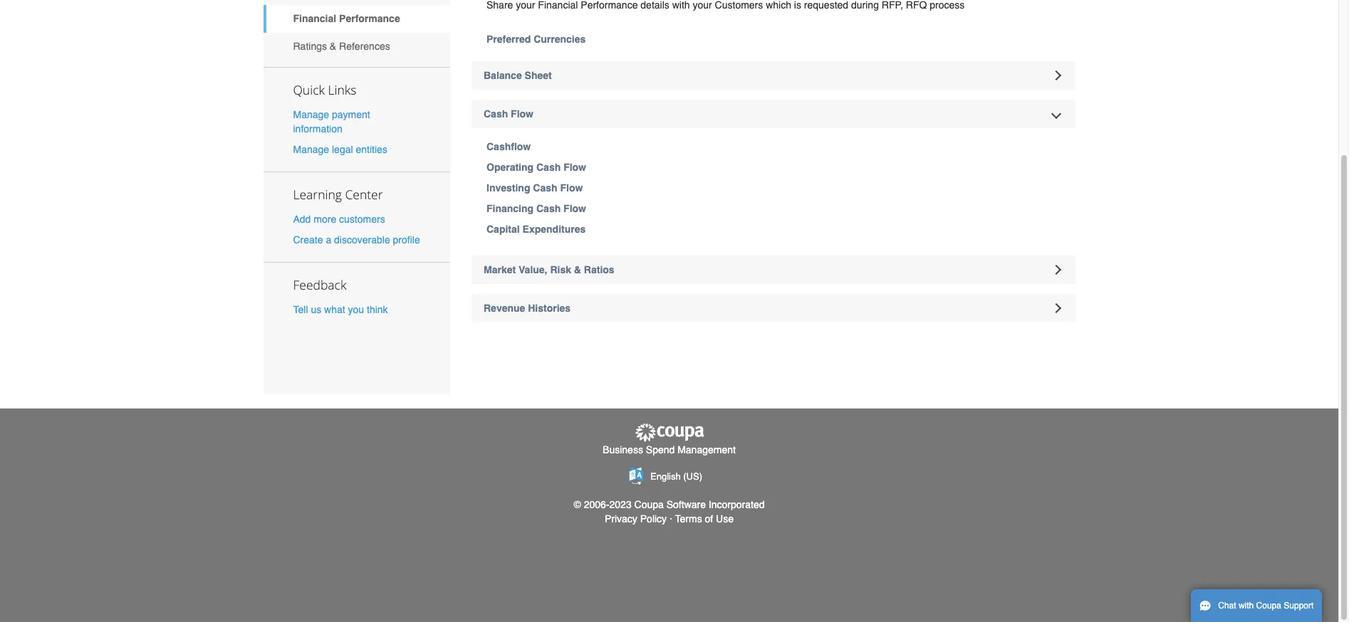 Task type: vqa. For each thing, say whether or not it's contained in the screenshot.
'COUPA' in Chat with Coupa Support button
yes



Task type: locate. For each thing, give the bounding box(es) containing it.
cashflow
[[487, 141, 531, 152]]

think
[[367, 304, 388, 316]]

customers
[[339, 214, 385, 225]]

quick links
[[293, 81, 357, 98]]

feedback
[[293, 277, 347, 294]]

references
[[339, 41, 390, 52]]

cash for operating
[[537, 162, 561, 173]]

manage up information
[[293, 109, 329, 120]]

0 vertical spatial &
[[330, 41, 336, 52]]

cash inside dropdown button
[[484, 108, 508, 120]]

manage inside manage payment information
[[293, 109, 329, 120]]

expenditures
[[523, 224, 586, 235]]

terms of use link
[[675, 514, 734, 525]]

flow up investing cash flow
[[564, 162, 586, 173]]

cash up cashflow
[[484, 108, 508, 120]]

& right ratings
[[330, 41, 336, 52]]

business spend management
[[603, 445, 736, 456]]

legal
[[332, 144, 353, 155]]

1 vertical spatial manage
[[293, 144, 329, 155]]

chat with coupa support
[[1219, 601, 1314, 611]]

performance
[[339, 13, 400, 24]]

flow up expenditures
[[564, 203, 586, 214]]

of
[[705, 514, 713, 525]]

profile
[[393, 235, 420, 246]]

balance
[[484, 70, 522, 81]]

1 horizontal spatial coupa
[[1257, 601, 1282, 611]]

1 vertical spatial coupa
[[1257, 601, 1282, 611]]

coupa inside button
[[1257, 601, 1282, 611]]

financial performance link
[[263, 5, 450, 33]]

create
[[293, 235, 323, 246]]

cash flow button
[[472, 100, 1076, 128]]

english
[[651, 472, 681, 483]]

0 vertical spatial manage
[[293, 109, 329, 120]]

flow up cashflow
[[511, 108, 534, 120]]

operating
[[487, 162, 534, 173]]

flow
[[511, 108, 534, 120], [564, 162, 586, 173], [560, 182, 583, 194], [564, 203, 586, 214]]

2 manage from the top
[[293, 144, 329, 155]]

manage legal entities link
[[293, 144, 388, 155]]

© 2006-2023 coupa software incorporated
[[574, 499, 765, 511]]

add
[[293, 214, 311, 225]]

flow for financing cash flow
[[564, 203, 586, 214]]

sheet
[[525, 70, 552, 81]]

market value, risk & ratios button
[[472, 255, 1076, 284]]

revenue histories
[[484, 302, 571, 314]]

a
[[326, 235, 331, 246]]

1 manage from the top
[[293, 109, 329, 120]]

cash up the "financing cash flow"
[[533, 182, 558, 194]]

& right risk on the left of the page
[[574, 264, 581, 275]]

value,
[[519, 264, 548, 275]]

1 horizontal spatial &
[[574, 264, 581, 275]]

&
[[330, 41, 336, 52], [574, 264, 581, 275]]

manage
[[293, 109, 329, 120], [293, 144, 329, 155]]

market value, risk & ratios
[[484, 264, 615, 275]]

terms of use
[[675, 514, 734, 525]]

what
[[324, 304, 345, 316]]

preferred currencies
[[487, 33, 586, 45]]

coupa right 'with'
[[1257, 601, 1282, 611]]

revenue histories heading
[[472, 294, 1076, 322]]

manage legal entities
[[293, 144, 388, 155]]

coupa
[[635, 499, 664, 511], [1257, 601, 1282, 611]]

1 vertical spatial &
[[574, 264, 581, 275]]

financing
[[487, 203, 534, 214]]

& inside market value, risk & ratios dropdown button
[[574, 264, 581, 275]]

flow down operating cash flow
[[560, 182, 583, 194]]

0 horizontal spatial &
[[330, 41, 336, 52]]

manage for manage payment information
[[293, 109, 329, 120]]

manage down information
[[293, 144, 329, 155]]

flow inside dropdown button
[[511, 108, 534, 120]]

center
[[345, 186, 383, 203]]

payment
[[332, 109, 370, 120]]

business
[[603, 445, 643, 456]]

ratios
[[584, 264, 615, 275]]

manage for manage legal entities
[[293, 144, 329, 155]]

cash flow heading
[[472, 100, 1076, 128]]

coupa up policy
[[635, 499, 664, 511]]

add more customers
[[293, 214, 385, 225]]

chat
[[1219, 601, 1237, 611]]

ratings & references link
[[263, 33, 450, 60]]

software
[[667, 499, 706, 511]]

0 vertical spatial coupa
[[635, 499, 664, 511]]

0 horizontal spatial coupa
[[635, 499, 664, 511]]

discoverable
[[334, 235, 390, 246]]

cash up investing cash flow
[[537, 162, 561, 173]]

2023
[[610, 499, 632, 511]]

manage payment information link
[[293, 109, 370, 134]]

english (us)
[[651, 472, 703, 483]]

cash up expenditures
[[537, 203, 561, 214]]

ratings & references
[[293, 41, 390, 52]]

cash
[[484, 108, 508, 120], [537, 162, 561, 173], [533, 182, 558, 194], [537, 203, 561, 214]]

tell us what you think
[[293, 304, 388, 316]]



Task type: describe. For each thing, give the bounding box(es) containing it.
coupa supplier portal image
[[634, 423, 705, 443]]

balance sheet button
[[472, 61, 1076, 90]]

more
[[314, 214, 336, 225]]

investing cash flow
[[487, 182, 583, 194]]

2006-
[[584, 499, 610, 511]]

terms
[[675, 514, 702, 525]]

investing
[[487, 182, 530, 194]]

entities
[[356, 144, 388, 155]]

links
[[328, 81, 357, 98]]

use
[[716, 514, 734, 525]]

histories
[[528, 302, 571, 314]]

spend
[[646, 445, 675, 456]]

flow for investing cash flow
[[560, 182, 583, 194]]

& inside ratings & references 'link'
[[330, 41, 336, 52]]

incorporated
[[709, 499, 765, 511]]

market value, risk & ratios heading
[[472, 255, 1076, 284]]

currencies
[[534, 33, 586, 45]]

financial performance
[[293, 13, 400, 24]]

operating cash flow
[[487, 162, 586, 173]]

information
[[293, 123, 343, 134]]

balance sheet
[[484, 70, 552, 81]]

preferred
[[487, 33, 531, 45]]

tell
[[293, 304, 308, 316]]

quick
[[293, 81, 325, 98]]

©
[[574, 499, 581, 511]]

support
[[1284, 601, 1314, 611]]

balance sheet heading
[[472, 61, 1076, 90]]

with
[[1239, 601, 1254, 611]]

market
[[484, 264, 516, 275]]

risk
[[550, 264, 571, 275]]

privacy policy link
[[605, 514, 667, 525]]

policy
[[640, 514, 667, 525]]

revenue histories button
[[472, 294, 1076, 322]]

learning center
[[293, 186, 383, 203]]

cash for investing
[[533, 182, 558, 194]]

us
[[311, 304, 322, 316]]

revenue
[[484, 302, 525, 314]]

learning
[[293, 186, 342, 203]]

chat with coupa support button
[[1191, 590, 1323, 623]]

ratings
[[293, 41, 327, 52]]

capital
[[487, 224, 520, 235]]

tell us what you think button
[[293, 303, 388, 317]]

privacy policy
[[605, 514, 667, 525]]

cash flow
[[484, 108, 534, 120]]

manage payment information
[[293, 109, 370, 134]]

create a discoverable profile
[[293, 235, 420, 246]]

privacy
[[605, 514, 638, 525]]

flow for operating cash flow
[[564, 162, 586, 173]]

you
[[348, 304, 364, 316]]

management
[[678, 445, 736, 456]]

capital expenditures
[[487, 224, 586, 235]]

cash for financing
[[537, 203, 561, 214]]

financing cash flow
[[487, 203, 586, 214]]

financial
[[293, 13, 336, 24]]

create a discoverable profile link
[[293, 235, 420, 246]]

add more customers link
[[293, 214, 385, 225]]

(us)
[[684, 472, 703, 483]]



